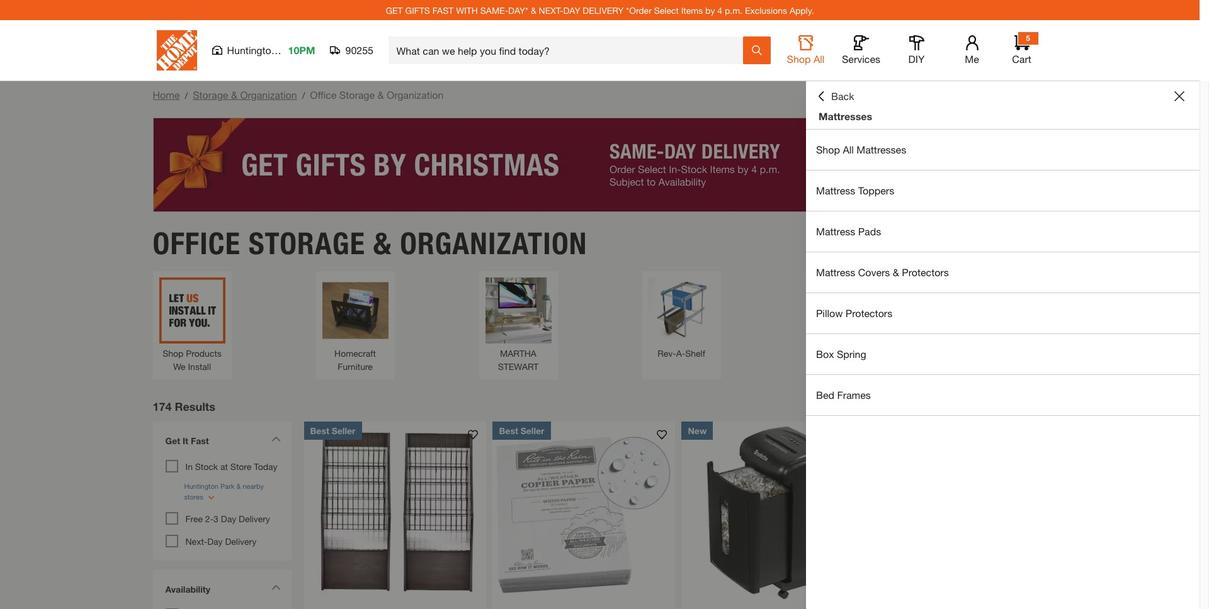 Task type: describe. For each thing, give the bounding box(es) containing it.
martha stewart link
[[485, 278, 552, 373]]

me
[[965, 53, 979, 65]]

homecraft furniture image
[[322, 278, 388, 344]]

5
[[1026, 33, 1031, 43]]

pillow protectors
[[816, 307, 893, 319]]

services
[[842, 53, 881, 65]]

bed frames link
[[806, 375, 1200, 416]]

a-
[[676, 348, 686, 359]]

homecraft furniture
[[335, 348, 376, 372]]

shelf
[[686, 348, 705, 359]]

4
[[718, 5, 723, 15]]

get
[[386, 5, 403, 15]]

mounted
[[837, 348, 872, 359]]

home link
[[153, 89, 180, 101]]

rev-a-shelf
[[658, 348, 705, 359]]

furniture
[[338, 361, 373, 372]]

shop all
[[787, 53, 825, 65]]

shop all button
[[786, 35, 826, 66]]

diy
[[909, 53, 925, 65]]

& inside mattress covers & protectors link
[[893, 266, 900, 278]]

back
[[832, 90, 855, 102]]

products
[[186, 348, 222, 359]]

items
[[681, 5, 703, 15]]

home
[[153, 89, 180, 101]]

mattress covers & protectors link
[[806, 253, 1200, 293]]

90255
[[346, 44, 374, 56]]

1 vertical spatial mattresses
[[857, 144, 907, 156]]

mattress covers & protectors
[[816, 266, 949, 278]]

drawer close image
[[1175, 91, 1185, 101]]

best seller for wooden free standing 6-tier display literature brochure magazine rack in black (2-pack) image
[[310, 426, 356, 436]]

home / storage & organization / office storage & organization
[[153, 89, 444, 101]]

stock
[[195, 461, 218, 472]]

services button
[[841, 35, 882, 66]]

best seller for all-weather 8-1/2 in. x 11 in. 20 lbs. bulk copier paper, white (500-sheet pack) image
[[499, 426, 545, 436]]

me button
[[952, 35, 993, 66]]

bed
[[816, 389, 835, 401]]

pillow protectors link
[[806, 294, 1200, 334]]

wall mounted
[[818, 348, 872, 359]]

select
[[654, 5, 679, 15]]

1 horizontal spatial office
[[310, 89, 337, 101]]

day*
[[508, 5, 529, 15]]

wall
[[818, 348, 834, 359]]

wall mounted link
[[812, 278, 878, 360]]

box spring
[[816, 348, 867, 360]]

martha stewart image
[[485, 278, 552, 344]]

seller for wooden free standing 6-tier display literature brochure magazine rack in black (2-pack) image
[[332, 426, 356, 436]]

it
[[183, 436, 188, 446]]

get it fast
[[165, 436, 209, 446]]

frames
[[838, 389, 871, 401]]

next-
[[186, 536, 207, 547]]

wall mounted image
[[812, 278, 878, 344]]

menu containing shop all mattresses
[[806, 130, 1200, 416]]

bed frames
[[816, 389, 871, 401]]

homecraft furniture link
[[322, 278, 388, 373]]

all for shop all mattresses
[[843, 144, 854, 156]]

free 2-3 day delivery link
[[186, 514, 270, 524]]

shop products we install link
[[159, 278, 225, 373]]

1 horizontal spatial protectors
[[902, 266, 949, 278]]

box
[[816, 348, 834, 360]]

back button
[[816, 90, 855, 103]]

martha
[[500, 348, 537, 359]]

shop for shop products we install
[[163, 348, 184, 359]]

sponsored banner image
[[153, 118, 1047, 212]]

all for shop all
[[814, 53, 825, 65]]

huntington
[[227, 44, 277, 56]]

office supplies image
[[975, 278, 1041, 344]]

next-day delivery link
[[186, 536, 257, 547]]

diy button
[[897, 35, 937, 66]]

spring
[[837, 348, 867, 360]]

174
[[153, 400, 172, 414]]

at
[[220, 461, 228, 472]]

mattress pads
[[816, 226, 881, 237]]

cart 5
[[1013, 33, 1032, 65]]

by
[[706, 5, 715, 15]]

delivery
[[583, 5, 624, 15]]

day
[[564, 5, 581, 15]]

1 / from the left
[[185, 90, 188, 101]]

174 results
[[153, 400, 215, 414]]

availability
[[165, 584, 210, 595]]

0 horizontal spatial office
[[153, 225, 241, 262]]

store
[[230, 461, 252, 472]]

fast
[[433, 5, 454, 15]]

best for wooden free standing 6-tier display literature brochure magazine rack in black (2-pack) image
[[310, 426, 329, 436]]



Task type: vqa. For each thing, say whether or not it's contained in the screenshot.
20 in the 'LIMIT 20 PER ORDER /CARTON $ 411 . 94 SAVE $ 160 . 25 ( 39 %)'
no



Task type: locate. For each thing, give the bounding box(es) containing it.
2 seller from the left
[[521, 426, 545, 436]]

menu
[[806, 130, 1200, 416]]

free 2-3 day delivery
[[186, 514, 270, 524]]

in stock at store today link
[[186, 461, 278, 472]]

1 horizontal spatial shop
[[787, 53, 811, 65]]

3
[[214, 514, 219, 524]]

1 best seller from the left
[[310, 426, 356, 436]]

0 horizontal spatial best seller
[[310, 426, 356, 436]]

install
[[188, 361, 211, 372]]

*order
[[626, 5, 652, 15]]

mattresses down back
[[819, 110, 873, 122]]

mattresses
[[819, 110, 873, 122], [857, 144, 907, 156]]

mattress inside mattress toppers link
[[816, 185, 856, 197]]

mattress inside mattress covers & protectors link
[[816, 266, 856, 278]]

mattress for mattress toppers
[[816, 185, 856, 197]]

best for all-weather 8-1/2 in. x 11 in. 20 lbs. bulk copier paper, white (500-sheet pack) image
[[499, 426, 518, 436]]

office
[[310, 89, 337, 101], [153, 225, 241, 262]]

1 vertical spatial shop
[[816, 144, 840, 156]]

0 horizontal spatial shop
[[163, 348, 184, 359]]

1 mattress from the top
[[816, 185, 856, 197]]

stewart
[[498, 361, 539, 372]]

1 horizontal spatial best seller
[[499, 426, 545, 436]]

1 vertical spatial all
[[843, 144, 854, 156]]

mattress for mattress pads
[[816, 226, 856, 237]]

delivery
[[239, 514, 270, 524], [225, 536, 257, 547]]

2-
[[205, 514, 214, 524]]

0 vertical spatial protectors
[[902, 266, 949, 278]]

/
[[185, 90, 188, 101], [302, 90, 305, 101]]

0 vertical spatial day
[[221, 514, 236, 524]]

2 best from the left
[[499, 426, 518, 436]]

mattress toppers
[[816, 185, 895, 197]]

get gifts fast with same-day* & next-day delivery *order select items by 4 p.m. exclusions apply.
[[386, 5, 814, 15]]

rev-
[[658, 348, 676, 359]]

storage
[[193, 89, 228, 101], [339, 89, 375, 101], [249, 225, 365, 262]]

huntington park
[[227, 44, 300, 56]]

day
[[221, 514, 236, 524], [207, 536, 223, 547]]

day right 3
[[221, 514, 236, 524]]

with
[[456, 5, 478, 15]]

shop inside menu
[[816, 144, 840, 156]]

/ right home
[[185, 90, 188, 101]]

1 horizontal spatial seller
[[521, 426, 545, 436]]

pads
[[858, 226, 881, 237]]

martha stewart
[[498, 348, 539, 372]]

mattress
[[816, 185, 856, 197], [816, 226, 856, 237], [816, 266, 856, 278]]

mattress toppers link
[[806, 171, 1200, 211]]

0 horizontal spatial all
[[814, 53, 825, 65]]

day down 3
[[207, 536, 223, 547]]

homecraft
[[335, 348, 376, 359]]

we
[[173, 361, 186, 372]]

2 horizontal spatial shop
[[816, 144, 840, 156]]

today
[[254, 461, 278, 472]]

office storage & organization
[[153, 225, 587, 262]]

shop products we install image
[[159, 278, 225, 344]]

delivery right 3
[[239, 514, 270, 524]]

get
[[165, 436, 180, 446]]

gifts
[[405, 5, 430, 15]]

seller
[[332, 426, 356, 436], [521, 426, 545, 436]]

covers
[[858, 266, 890, 278]]

delivery down free 2-3 day delivery
[[225, 536, 257, 547]]

wooden free standing 6-tier display literature brochure magazine rack in black (2-pack) image
[[304, 422, 487, 604]]

shop up we
[[163, 348, 184, 359]]

mattress pads link
[[806, 212, 1200, 252]]

1 vertical spatial day
[[207, 536, 223, 547]]

all
[[814, 53, 825, 65], [843, 144, 854, 156]]

seller for all-weather 8-1/2 in. x 11 in. 20 lbs. bulk copier paper, white (500-sheet pack) image
[[521, 426, 545, 436]]

90255 button
[[330, 44, 374, 57]]

cart
[[1013, 53, 1032, 65]]

all inside menu
[[843, 144, 854, 156]]

same-
[[481, 5, 508, 15]]

all-weather 8-1/2 in. x 11 in. 20 lbs. bulk copier paper, white (500-sheet pack) image
[[493, 422, 676, 604]]

&
[[531, 5, 537, 15], [231, 89, 237, 101], [378, 89, 384, 101], [373, 225, 392, 262], [893, 266, 900, 278]]

rev a shelf image
[[649, 278, 715, 344]]

shop products we install
[[163, 348, 222, 372]]

in stock at store today
[[186, 461, 278, 472]]

the home depot logo image
[[157, 30, 197, 71]]

0 vertical spatial mattress
[[816, 185, 856, 197]]

2 / from the left
[[302, 90, 305, 101]]

30 l/7.9 gal. paper shredder cross cut document shredder for credit card/cd/junk mail shredder for office home image
[[682, 422, 865, 604]]

0 horizontal spatial seller
[[332, 426, 356, 436]]

1 horizontal spatial all
[[843, 144, 854, 156]]

shop for shop all mattresses
[[816, 144, 840, 156]]

2 vertical spatial shop
[[163, 348, 184, 359]]

1 vertical spatial protectors
[[846, 307, 893, 319]]

new
[[688, 426, 707, 436]]

shop down apply.
[[787, 53, 811, 65]]

park
[[280, 44, 300, 56]]

shop up mattress toppers
[[816, 144, 840, 156]]

3 mattress from the top
[[816, 266, 856, 278]]

10pm
[[288, 44, 315, 56]]

1 seller from the left
[[332, 426, 356, 436]]

0 horizontal spatial protectors
[[846, 307, 893, 319]]

mattresses up toppers
[[857, 144, 907, 156]]

1 vertical spatial mattress
[[816, 226, 856, 237]]

all inside button
[[814, 53, 825, 65]]

0 vertical spatial office
[[310, 89, 337, 101]]

fast
[[191, 436, 209, 446]]

0 vertical spatial mattresses
[[819, 110, 873, 122]]

1 horizontal spatial /
[[302, 90, 305, 101]]

shop inside button
[[787, 53, 811, 65]]

next-
[[539, 5, 564, 15]]

apply.
[[790, 5, 814, 15]]

mattress left "pads"
[[816, 226, 856, 237]]

best seller
[[310, 426, 356, 436], [499, 426, 545, 436]]

protectors right covers
[[902, 266, 949, 278]]

mattress left covers
[[816, 266, 856, 278]]

mattress inside mattress pads link
[[816, 226, 856, 237]]

2 vertical spatial mattress
[[816, 266, 856, 278]]

p.m.
[[725, 5, 743, 15]]

0 vertical spatial delivery
[[239, 514, 270, 524]]

0 vertical spatial all
[[814, 53, 825, 65]]

0 vertical spatial shop
[[787, 53, 811, 65]]

shop all mattresses link
[[806, 130, 1200, 170]]

pillow
[[816, 307, 843, 319]]

shop
[[787, 53, 811, 65], [816, 144, 840, 156], [163, 348, 184, 359]]

1 horizontal spatial best
[[499, 426, 518, 436]]

1 vertical spatial delivery
[[225, 536, 257, 547]]

/ down 10pm at the top left of page
[[302, 90, 305, 101]]

storage & organization link
[[193, 89, 297, 101]]

protectors
[[902, 266, 949, 278], [846, 307, 893, 319]]

shop all mattresses
[[816, 144, 907, 156]]

toppers
[[858, 185, 895, 197]]

What can we help you find today? search field
[[397, 37, 742, 64]]

2 best seller from the left
[[499, 426, 545, 436]]

1 best from the left
[[310, 426, 329, 436]]

all up "back" button
[[814, 53, 825, 65]]

rev-a-shelf link
[[649, 278, 715, 360]]

0 horizontal spatial /
[[185, 90, 188, 101]]

1 vertical spatial office
[[153, 225, 241, 262]]

feedback link image
[[1193, 213, 1210, 281]]

mattress for mattress covers & protectors
[[816, 266, 856, 278]]

2 mattress from the top
[[816, 226, 856, 237]]

mattress left toppers
[[816, 185, 856, 197]]

all up mattress toppers
[[843, 144, 854, 156]]

results
[[175, 400, 215, 414]]

box spring link
[[806, 335, 1200, 375]]

protectors right 'pillow'
[[846, 307, 893, 319]]

shop inside the shop products we install
[[163, 348, 184, 359]]

0 horizontal spatial best
[[310, 426, 329, 436]]

free
[[186, 514, 203, 524]]

shop for shop all
[[787, 53, 811, 65]]

exclusions
[[745, 5, 787, 15]]

get it fast link
[[159, 428, 285, 457]]

in
[[186, 461, 193, 472]]



